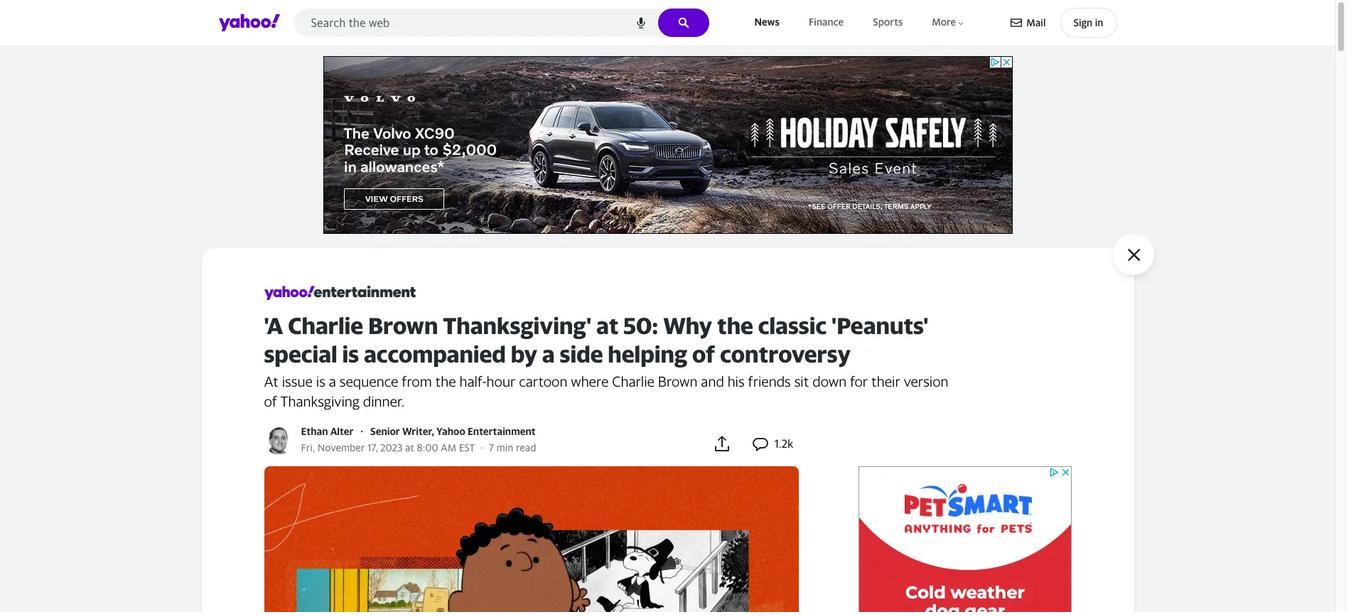 Task type: locate. For each thing, give the bounding box(es) containing it.
1 vertical spatial a
[[329, 373, 336, 390]]

november
[[318, 441, 365, 454]]

· left the 7
[[481, 441, 483, 454]]

finance link
[[806, 13, 847, 32]]

yahoo
[[437, 425, 466, 437]]

and
[[701, 373, 724, 390]]

1 vertical spatial at
[[405, 441, 414, 454]]

· right alter
[[361, 425, 363, 437]]

sports link
[[870, 13, 906, 32]]

1 vertical spatial the
[[435, 373, 456, 390]]

1 vertical spatial is
[[316, 373, 326, 390]]

is up thanksgiving
[[316, 373, 326, 390]]

brown left the 'and'
[[658, 373, 698, 390]]

of
[[692, 341, 716, 368], [264, 393, 277, 409]]

news link
[[752, 13, 783, 32]]

1 vertical spatial of
[[264, 393, 277, 409]]

the
[[717, 312, 754, 339], [435, 373, 456, 390]]

of up the 'and'
[[692, 341, 716, 368]]

cartoon
[[519, 373, 568, 390]]

1 vertical spatial charlie
[[612, 373, 655, 390]]

is up sequence
[[342, 341, 359, 368]]

50:
[[624, 312, 659, 339]]

Search query text field
[[294, 9, 709, 37]]

why
[[663, 312, 713, 339]]

brown up accompanied
[[368, 312, 438, 339]]

0 horizontal spatial charlie
[[288, 312, 363, 339]]

charlie down yahoo tv image
[[288, 312, 363, 339]]

at left 8:00
[[405, 441, 414, 454]]

sign in
[[1074, 16, 1104, 28]]

0 vertical spatial charlie
[[288, 312, 363, 339]]

1 horizontal spatial ·
[[481, 441, 483, 454]]

at
[[596, 312, 619, 339], [405, 441, 414, 454]]

helping
[[608, 341, 688, 368]]

toolbar
[[1011, 8, 1117, 38]]

charlie down helping
[[612, 373, 655, 390]]

where
[[571, 373, 609, 390]]

charlie
[[288, 312, 363, 339], [612, 373, 655, 390]]

advertisement region
[[323, 56, 1013, 234], [859, 466, 1072, 612]]

0 horizontal spatial the
[[435, 373, 456, 390]]

0 horizontal spatial at
[[405, 441, 414, 454]]

their
[[872, 373, 901, 390]]

at inside ethan alter · senior writer, yahoo entertainment fri, november 17, 2023 at 8:00 am est · 7 min read
[[405, 441, 414, 454]]

the left half- on the bottom of the page
[[435, 373, 456, 390]]

7
[[489, 441, 494, 454]]

1 horizontal spatial charlie
[[612, 373, 655, 390]]

a up thanksgiving
[[329, 373, 336, 390]]

search image
[[678, 17, 689, 28]]

toolbar containing mail
[[1011, 8, 1117, 38]]

by
[[511, 341, 538, 368]]

0 vertical spatial brown
[[368, 312, 438, 339]]

1 horizontal spatial of
[[692, 341, 716, 368]]

fri,
[[301, 441, 315, 454]]

·
[[361, 425, 363, 437], [481, 441, 483, 454]]

senior
[[370, 425, 400, 437]]

at left the 50:
[[596, 312, 619, 339]]

ethan
[[301, 425, 328, 437]]

min
[[497, 441, 514, 454]]

0 vertical spatial at
[[596, 312, 619, 339]]

writer,
[[402, 425, 434, 437]]

sequence
[[340, 373, 398, 390]]

brown
[[368, 312, 438, 339], [658, 373, 698, 390]]

mail link
[[1011, 10, 1046, 36]]

in
[[1095, 16, 1104, 28]]

at inside 'a charlie brown thanksgiving' at 50: why the classic 'peanuts' special is accompanied by a side helping of controversy at issue is a sequence from the half-hour cartoon where charlie brown and his friends sit down for their version of thanksgiving dinner.
[[596, 312, 619, 339]]

0 horizontal spatial ·
[[361, 425, 363, 437]]

version
[[904, 373, 949, 390]]

sign
[[1074, 16, 1093, 28]]

a right by
[[542, 341, 555, 368]]

mail
[[1027, 16, 1046, 28]]

'a
[[264, 312, 283, 339]]

1 horizontal spatial is
[[342, 341, 359, 368]]

est
[[459, 441, 475, 454]]

0 vertical spatial of
[[692, 341, 716, 368]]

the right 'why'
[[717, 312, 754, 339]]

1 horizontal spatial the
[[717, 312, 754, 339]]

0 horizontal spatial a
[[329, 373, 336, 390]]

finance
[[809, 16, 844, 28]]

is
[[342, 341, 359, 368], [316, 373, 326, 390]]

None search field
[[294, 9, 709, 41]]

1.2k link
[[752, 434, 794, 454]]

1 vertical spatial brown
[[658, 373, 698, 390]]

news
[[755, 16, 780, 28]]

1 horizontal spatial at
[[596, 312, 619, 339]]

hour
[[487, 373, 516, 390]]

0 vertical spatial a
[[542, 341, 555, 368]]

of down "at"
[[264, 393, 277, 409]]

friends
[[748, 373, 791, 390]]

1 vertical spatial advertisement region
[[859, 466, 1072, 612]]

0 horizontal spatial brown
[[368, 312, 438, 339]]

0 vertical spatial ·
[[361, 425, 363, 437]]

a
[[542, 341, 555, 368], [329, 373, 336, 390]]

0 horizontal spatial of
[[264, 393, 277, 409]]



Task type: describe. For each thing, give the bounding box(es) containing it.
1 horizontal spatial brown
[[658, 373, 698, 390]]

half-
[[460, 373, 487, 390]]

0 vertical spatial is
[[342, 341, 359, 368]]

side
[[560, 341, 603, 368]]

ethan alter link
[[301, 425, 354, 437]]

thanksgiving
[[281, 393, 360, 409]]

classic
[[758, 312, 827, 339]]

1.2k
[[775, 437, 794, 451]]

issue
[[282, 373, 313, 390]]

1 vertical spatial ·
[[481, 441, 483, 454]]

'peanuts'
[[832, 312, 929, 339]]

at
[[264, 373, 279, 390]]

2023
[[381, 441, 403, 454]]

0 horizontal spatial is
[[316, 373, 326, 390]]

0 vertical spatial advertisement region
[[323, 56, 1013, 234]]

8:00
[[417, 441, 438, 454]]

dinner.
[[363, 393, 405, 409]]

sign in link
[[1060, 8, 1117, 38]]

more
[[932, 16, 956, 28]]

ethan alter · senior writer, yahoo entertainment fri, november 17, 2023 at 8:00 am est · 7 min read
[[301, 425, 536, 454]]

sit
[[795, 373, 809, 390]]

yahoo tv image
[[264, 282, 416, 304]]

0 vertical spatial the
[[717, 312, 754, 339]]

special
[[264, 341, 337, 368]]

read
[[516, 441, 536, 454]]

ethan alter image
[[264, 426, 293, 455]]

more button
[[930, 13, 969, 32]]

'a charlie brown thanksgiving' at 50: why the classic 'peanuts' special is accompanied by a side helping of controversy at issue is a sequence from the half-hour cartoon where charlie brown and his friends sit down for their version of thanksgiving dinner.
[[264, 312, 949, 409]]

sports
[[873, 16, 903, 28]]

17,
[[368, 441, 378, 454]]

entertainment
[[468, 425, 536, 437]]

advertisement region inside 'a charlie brown thanksgiving' at 50: why the classic 'peanuts' special is accompanied by a side helping of controversy article
[[859, 466, 1072, 612]]

controversy
[[720, 341, 851, 368]]

his
[[728, 373, 745, 390]]

accompanied
[[364, 341, 506, 368]]

'a charlie brown thanksgiving' at 50: why the classic 'peanuts' special is accompanied by a side helping of controversy article
[[264, 282, 1086, 612]]

for
[[850, 373, 868, 390]]

alter
[[330, 425, 354, 437]]

thanksgiving'
[[443, 312, 592, 339]]

from
[[402, 373, 432, 390]]

down
[[813, 373, 847, 390]]

1 horizontal spatial a
[[542, 341, 555, 368]]

am
[[441, 441, 457, 454]]



Task type: vqa. For each thing, say whether or not it's contained in the screenshot.
'issues'
no



